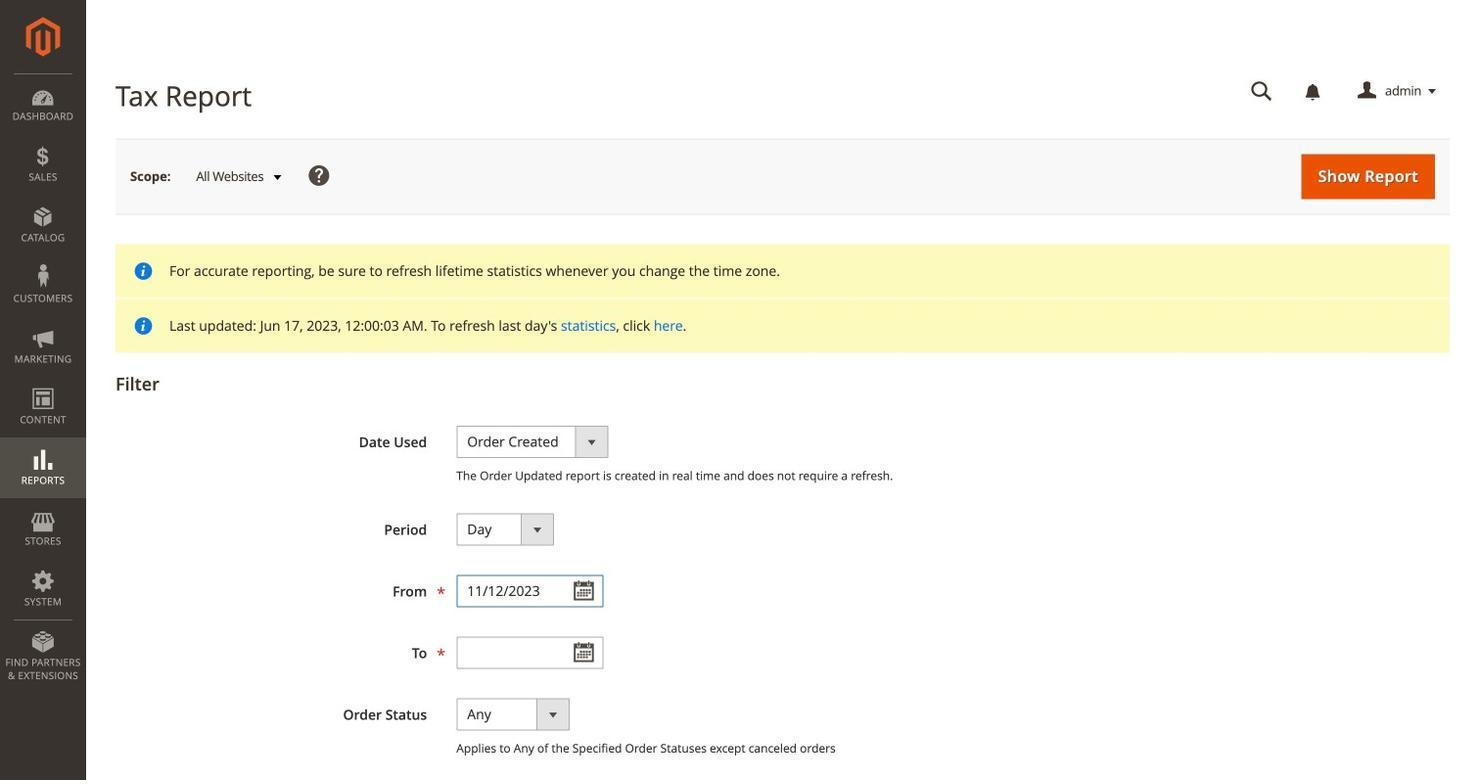Task type: locate. For each thing, give the bounding box(es) containing it.
magento admin panel image
[[26, 17, 60, 57]]

None text field
[[1238, 74, 1287, 109], [457, 637, 604, 669], [1238, 74, 1287, 109], [457, 637, 604, 669]]

menu bar
[[0, 73, 86, 693]]

None text field
[[457, 575, 604, 608]]



